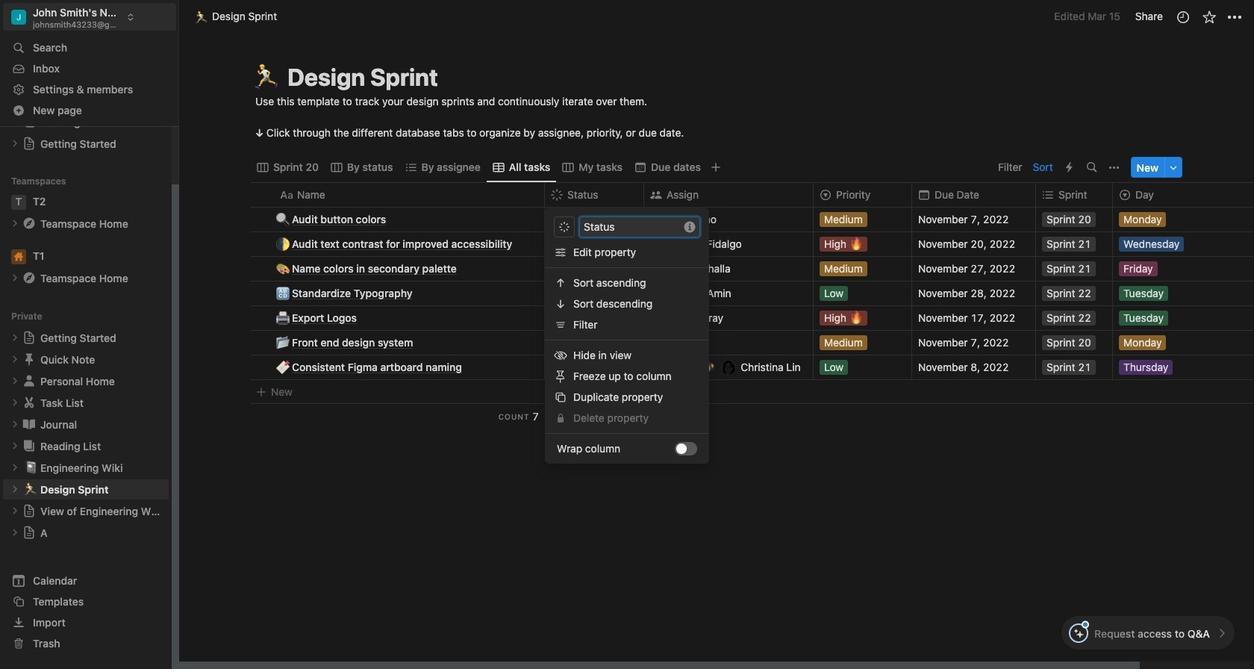 Task type: vqa. For each thing, say whether or not it's contained in the screenshot.
"🔥" IMAGE
yes



Task type: locate. For each thing, give the bounding box(es) containing it.
5 tab from the left
[[557, 157, 629, 178]]

menu item
[[548, 408, 706, 429]]

t image
[[11, 195, 26, 210]]

Property name text field
[[584, 220, 678, 235]]

4 tab from the left
[[487, 157, 557, 178]]

tab
[[251, 157, 325, 178], [325, 157, 399, 178], [399, 157, 487, 178], [487, 157, 557, 178], [557, 157, 629, 178], [629, 157, 707, 178]]

🎨 image
[[276, 260, 290, 277]]

menu
[[545, 208, 709, 464]]

tab list
[[251, 153, 994, 183]]

🏃 image
[[195, 8, 208, 25]]

2 tab from the left
[[325, 157, 399, 178]]

📂 image
[[276, 334, 290, 351]]

🔖 image
[[276, 359, 290, 376]]

🔍 image
[[276, 211, 290, 228]]

1 tab from the left
[[251, 157, 325, 178]]



Task type: describe. For each thing, give the bounding box(es) containing it.
favorite image
[[1202, 9, 1217, 24]]

🔠 image
[[276, 285, 290, 302]]

create and view automations image
[[1067, 162, 1073, 173]]

🔥 image
[[850, 235, 863, 252]]

🏃 image
[[253, 60, 280, 95]]

🖨 image
[[276, 309, 290, 327]]

6 tab from the left
[[629, 157, 707, 178]]

🔥 image
[[850, 309, 863, 326]]

updates image
[[1176, 9, 1191, 24]]

🌓 image
[[276, 236, 290, 253]]

3 tab from the left
[[399, 157, 487, 178]]



